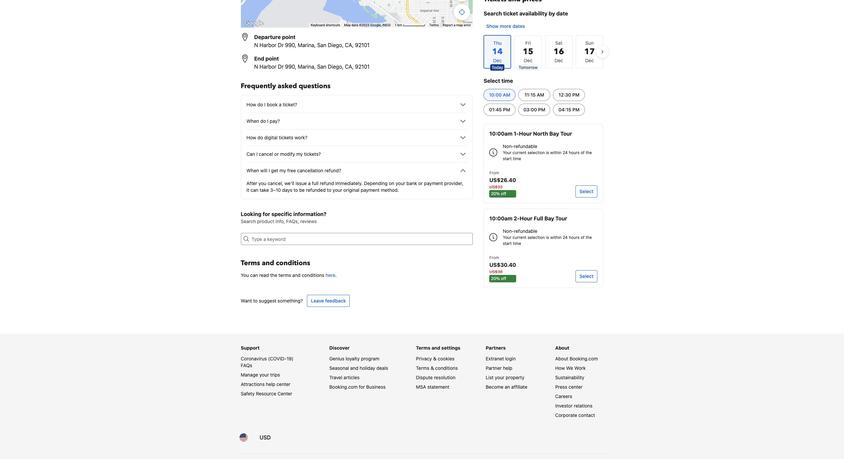 Task type: locate. For each thing, give the bounding box(es) containing it.
1 vertical spatial diego,
[[328, 64, 344, 70]]

2 about from the top
[[555, 356, 568, 362]]

3 dec from the left
[[585, 58, 594, 63]]

1 horizontal spatial or
[[418, 181, 423, 186]]

0 vertical spatial harbor
[[260, 42, 277, 48]]

2 of from the top
[[581, 235, 585, 240]]

terms and conditions
[[241, 259, 310, 268]]

0 horizontal spatial my
[[280, 168, 286, 174]]

i for get
[[269, 168, 270, 174]]

diego, up questions
[[328, 64, 344, 70]]

about for about
[[555, 345, 569, 351]]

from for us$30.40
[[489, 255, 499, 261]]

point inside end point n harbor dr 990, marina, san diego, ca, 92101
[[265, 56, 279, 62]]

and for terms and settings
[[432, 345, 440, 351]]

0 vertical spatial the
[[586, 150, 592, 155]]

refundable for 1-
[[514, 144, 537, 149]]

data
[[352, 23, 358, 27]]

msa
[[416, 385, 426, 390]]

2 horizontal spatial dec
[[585, 58, 594, 63]]

start up us$30.40
[[503, 241, 512, 246]]

your down the "refund"
[[333, 187, 342, 193]]

0 vertical spatial of
[[581, 150, 585, 155]]

2 selection from the top
[[528, 235, 545, 240]]

fri
[[525, 40, 531, 46]]

booking.com down travel articles
[[329, 385, 358, 390]]

2 vertical spatial a
[[308, 181, 311, 186]]

i for book
[[264, 102, 266, 108]]

payment left provider,
[[424, 181, 443, 186]]

show more dates button
[[484, 20, 528, 32]]

current down 2-
[[513, 235, 527, 240]]

i right will
[[269, 168, 270, 174]]

1 vertical spatial 10:00am
[[489, 216, 513, 222]]

20% inside from us$26.40 us$33 20% off
[[491, 191, 500, 196]]

1 horizontal spatial am
[[537, 92, 544, 98]]

1 select button from the top
[[576, 186, 598, 198]]

how do digital tickets work?
[[247, 135, 307, 141]]

help for partner
[[503, 366, 512, 371]]

non-refundable your current selection is within 24 hours of the start time down 'full'
[[503, 228, 592, 246]]

san inside end point n harbor dr 990, marina, san diego, ca, 92101
[[317, 64, 326, 70]]

or
[[274, 151, 279, 157], [418, 181, 423, 186]]

1 vertical spatial hour
[[520, 216, 533, 222]]

ca,
[[345, 42, 354, 48], [345, 64, 354, 70]]

relations
[[574, 403, 593, 409]]

terms left report
[[429, 23, 439, 27]]

2 horizontal spatial a
[[454, 23, 456, 27]]

0 horizontal spatial help
[[266, 382, 275, 388]]

24 for 10:00am 1-hour north bay tour
[[563, 150, 568, 155]]

terms for terms & conditions
[[416, 366, 429, 371]]

become an affiliate link
[[486, 385, 527, 390]]

1 vertical spatial within
[[550, 235, 562, 240]]

diego, inside end point n harbor dr 990, marina, san diego, ca, 92101
[[328, 64, 344, 70]]

non- for 2-
[[503, 228, 514, 234]]

2 10:00am from the top
[[489, 216, 513, 222]]

&
[[433, 356, 437, 362], [431, 366, 434, 371]]

when left pay?
[[247, 118, 259, 124]]

1 horizontal spatial payment
[[424, 181, 443, 186]]

program
[[361, 356, 379, 362]]

san up end point n harbor dr 990, marina, san diego, ca, 92101
[[317, 42, 326, 48]]

2 vertical spatial time
[[513, 241, 521, 246]]

1 current from the top
[[513, 150, 527, 155]]

2 non- from the top
[[503, 228, 514, 234]]

your
[[503, 150, 512, 155], [503, 235, 512, 240]]

a left map
[[454, 23, 456, 27]]

2 24 from the top
[[563, 235, 568, 240]]

990, up the 'asked' in the left top of the page
[[285, 64, 296, 70]]

do inside the when do i pay? dropdown button
[[260, 118, 266, 124]]

& up terms & conditions link
[[433, 356, 437, 362]]

0 vertical spatial select button
[[576, 186, 598, 198]]

pay?
[[270, 118, 280, 124]]

19)
[[287, 356, 293, 362]]

marina, up end point n harbor dr 990, marina, san diego, ca, 92101
[[298, 42, 316, 48]]

and up the read
[[262, 259, 274, 268]]

will
[[260, 168, 267, 174]]

from
[[489, 171, 499, 176], [489, 255, 499, 261]]

0 vertical spatial your
[[503, 150, 512, 155]]

0 vertical spatial marina,
[[298, 42, 316, 48]]

travel articles
[[329, 375, 360, 381]]

refundable for 2-
[[514, 228, 537, 234]]

region
[[478, 32, 609, 71]]

do inside how do i book a ticket? dropdown button
[[258, 102, 263, 108]]

0 vertical spatial how
[[247, 102, 256, 108]]

affiliate
[[511, 385, 527, 390]]

2 am from the left
[[537, 92, 544, 98]]

when will i get my free cancellation refund? button
[[247, 167, 467, 175]]

tour down 04:15
[[561, 131, 572, 137]]

1 horizontal spatial to
[[294, 187, 298, 193]]

to down the "refund"
[[327, 187, 331, 193]]

point for end point
[[265, 56, 279, 62]]

off inside from us$26.40 us$33 20% off
[[501, 191, 506, 196]]

dec for 17
[[585, 58, 594, 63]]

san for end point
[[317, 64, 326, 70]]

0 horizontal spatial for
[[263, 211, 270, 217]]

0 vertical spatial do
[[258, 102, 263, 108]]

booking.com up work
[[570, 356, 598, 362]]

1 from from the top
[[489, 171, 499, 176]]

2 92101 from the top
[[355, 64, 370, 70]]

start up us$26.40
[[503, 156, 512, 161]]

terms down privacy
[[416, 366, 429, 371]]

20% for us$26.40
[[491, 191, 500, 196]]

0 vertical spatial off
[[501, 191, 506, 196]]

1 of from the top
[[581, 150, 585, 155]]

2 refundable from the top
[[514, 228, 537, 234]]

ca, for departure point n harbor dr 990, marina, san diego, ca, 92101
[[345, 42, 354, 48]]

conditions for terms and conditions
[[276, 259, 310, 268]]

n inside end point n harbor dr 990, marina, san diego, ca, 92101
[[254, 64, 258, 70]]

0 vertical spatial hours
[[569, 150, 580, 155]]

terms up privacy
[[416, 345, 430, 351]]

terms for terms link
[[429, 23, 439, 27]]

2 20% from the top
[[491, 276, 500, 281]]

non- down 2-
[[503, 228, 514, 234]]

0 vertical spatial &
[[433, 356, 437, 362]]

how down frequently on the top of the page
[[247, 102, 256, 108]]

2 within from the top
[[550, 235, 562, 240]]

0 vertical spatial can
[[251, 187, 258, 193]]

trips
[[270, 372, 280, 378]]

0 horizontal spatial or
[[274, 151, 279, 157]]

bay right 'full'
[[545, 216, 554, 222]]

dr inside departure point n harbor dr 990, marina, san diego, ca, 92101
[[278, 42, 284, 48]]

within down 10:00am 1-hour north bay tour
[[550, 150, 562, 155]]

availability
[[519, 10, 547, 17]]

or right cancel
[[274, 151, 279, 157]]

provider,
[[444, 181, 463, 186]]

2 n from the top
[[254, 64, 258, 70]]

time down 2-
[[513, 241, 521, 246]]

2 diego, from the top
[[328, 64, 344, 70]]

how inside how do digital tickets work? dropdown button
[[247, 135, 256, 141]]

time down 1-
[[513, 156, 521, 161]]

i right the can on the top of the page
[[256, 151, 258, 157]]

selection for full
[[528, 235, 545, 240]]

search ticket availability by date
[[484, 10, 568, 17]]

©2023
[[359, 23, 369, 27]]

is for north
[[546, 150, 549, 155]]

1 refundable from the top
[[514, 144, 537, 149]]

harbor down departure
[[260, 42, 277, 48]]

us$38
[[489, 270, 503, 275]]

1 diego, from the top
[[328, 42, 344, 48]]

conditions left here 'link'
[[302, 273, 324, 278]]

1 ca, from the top
[[345, 42, 354, 48]]

i left pay?
[[267, 118, 268, 124]]

0 vertical spatial diego,
[[328, 42, 344, 48]]

dec down 17
[[585, 58, 594, 63]]

about for about booking.com
[[555, 356, 568, 362]]

1 vertical spatial time
[[513, 156, 521, 161]]

san for departure point
[[317, 42, 326, 48]]

1 start from the top
[[503, 156, 512, 161]]

2 san from the top
[[317, 64, 326, 70]]

20% down us$33
[[491, 191, 500, 196]]

product
[[257, 219, 274, 224]]

full
[[534, 216, 543, 222]]

1 vertical spatial tour
[[556, 216, 567, 222]]

0 horizontal spatial point
[[265, 56, 279, 62]]

1 vertical spatial my
[[280, 168, 286, 174]]

booking.com for business link
[[329, 385, 386, 390]]

0 vertical spatial n
[[254, 42, 258, 48]]

1 vertical spatial help
[[266, 382, 275, 388]]

conditions for terms & conditions
[[435, 366, 458, 371]]

am for 11:15 am
[[537, 92, 544, 98]]

do left pay?
[[260, 118, 266, 124]]

faqs,
[[286, 219, 299, 224]]

a right book
[[279, 102, 282, 108]]

2 ca, from the top
[[345, 64, 354, 70]]

hour
[[519, 131, 532, 137], [520, 216, 533, 222]]

1 horizontal spatial help
[[503, 366, 512, 371]]

help up safety resource center link
[[266, 382, 275, 388]]

my
[[296, 151, 303, 157], [280, 168, 286, 174]]

help up list your property
[[503, 366, 512, 371]]

or inside dropdown button
[[274, 151, 279, 157]]

when
[[247, 118, 259, 124], [247, 168, 259, 174]]

15
[[523, 46, 533, 57]]

2 vertical spatial select
[[580, 274, 594, 279]]

refundable down 10:00am 1-hour north bay tour
[[514, 144, 537, 149]]

0 horizontal spatial am
[[503, 92, 510, 98]]

booking.com
[[570, 356, 598, 362], [329, 385, 358, 390]]

non-refundable your current selection is within 24 hours of the start time
[[503, 144, 592, 161], [503, 228, 592, 246]]

how inside how do i book a ticket? dropdown button
[[247, 102, 256, 108]]

1 san from the top
[[317, 42, 326, 48]]

do left book
[[258, 102, 263, 108]]

1 is from the top
[[546, 150, 549, 155]]

10:00 am
[[489, 92, 510, 98]]

conditions down cookies
[[435, 366, 458, 371]]

off for us$30.40
[[501, 276, 506, 281]]

1 harbor from the top
[[260, 42, 277, 48]]

terms up you
[[241, 259, 260, 268]]

harbor inside end point n harbor dr 990, marina, san diego, ca, 92101
[[260, 64, 277, 70]]

2 your from the top
[[503, 235, 512, 240]]

92101 inside departure point n harbor dr 990, marina, san diego, ca, 92101
[[355, 42, 370, 48]]

dec for 16
[[555, 58, 563, 63]]

is down north
[[546, 150, 549, 155]]

2 select button from the top
[[576, 271, 598, 283]]

1 vertical spatial n
[[254, 64, 258, 70]]

1 vertical spatial do
[[260, 118, 266, 124]]

investor relations
[[555, 403, 593, 409]]

san up questions
[[317, 64, 326, 70]]

0 vertical spatial hour
[[519, 131, 532, 137]]

1 vertical spatial start
[[503, 241, 512, 246]]

when left will
[[247, 168, 259, 174]]

2 marina, from the top
[[298, 64, 316, 70]]

0 vertical spatial bay
[[549, 131, 559, 137]]

1 92101 from the top
[[355, 42, 370, 48]]

1 vertical spatial how
[[247, 135, 256, 141]]

990,
[[285, 42, 296, 48], [285, 64, 296, 70]]

error
[[464, 23, 471, 27]]

dec down 16 on the right top of the page
[[555, 58, 563, 63]]

how do i book a ticket?
[[247, 102, 297, 108]]

diego, for end point n harbor dr 990, marina, san diego, ca, 92101
[[328, 64, 344, 70]]

1 vertical spatial bay
[[545, 216, 554, 222]]

2 990, from the top
[[285, 64, 296, 70]]

a
[[454, 23, 456, 27], [279, 102, 282, 108], [308, 181, 311, 186]]

2 start from the top
[[503, 241, 512, 246]]

diego, down shortcuts
[[328, 42, 344, 48]]

1 vertical spatial point
[[265, 56, 279, 62]]

0 vertical spatial is
[[546, 150, 549, 155]]

0 vertical spatial tour
[[561, 131, 572, 137]]

0 vertical spatial 24
[[563, 150, 568, 155]]

from up us$30.40
[[489, 255, 499, 261]]

help
[[503, 366, 512, 371], [266, 382, 275, 388]]

1 990, from the top
[[285, 42, 296, 48]]

non-refundable your current selection is within 24 hours of the start time down north
[[503, 144, 592, 161]]

1 vertical spatial of
[[581, 235, 585, 240]]

within down 10:00am 2-hour full bay tour
[[550, 235, 562, 240]]

am right 11:15
[[537, 92, 544, 98]]

1 vertical spatial off
[[501, 276, 506, 281]]

990, inside departure point n harbor dr 990, marina, san diego, ca, 92101
[[285, 42, 296, 48]]

pm right '12:30'
[[572, 92, 580, 98]]

refundable down 10:00am 2-hour full bay tour
[[514, 228, 537, 234]]

it
[[247, 187, 249, 193]]

marina, for end point
[[298, 64, 316, 70]]

a left "full"
[[308, 181, 311, 186]]

1 dr from the top
[[278, 42, 284, 48]]

2 hours from the top
[[569, 235, 580, 240]]

0 horizontal spatial payment
[[361, 187, 380, 193]]

start for us$30.40
[[503, 241, 512, 246]]

off inside from us$30.40 us$38 20% off
[[501, 276, 506, 281]]

how do digital tickets work? button
[[247, 134, 467, 142]]

1 km
[[395, 23, 403, 27]]

0 vertical spatial or
[[274, 151, 279, 157]]

extranet
[[486, 356, 504, 362]]

non- down 1-
[[503, 144, 514, 149]]

can right you
[[250, 273, 258, 278]]

1 your from the top
[[503, 150, 512, 155]]

time up 10:00 am
[[502, 78, 513, 84]]

1 vertical spatial non-refundable your current selection is within 24 hours of the start time
[[503, 228, 592, 246]]

how we work link
[[555, 366, 586, 371]]

pm right 01:45
[[503, 107, 510, 113]]

1 within from the top
[[550, 150, 562, 155]]

1 vertical spatial hours
[[569, 235, 580, 240]]

0 vertical spatial 20%
[[491, 191, 500, 196]]

hour for 1-
[[519, 131, 532, 137]]

bay right north
[[549, 131, 559, 137]]

1 vertical spatial booking.com
[[329, 385, 358, 390]]

1 vertical spatial select
[[580, 189, 594, 194]]

from up us$26.40
[[489, 171, 499, 176]]

12:30
[[559, 92, 571, 98]]

do for pay?
[[260, 118, 266, 124]]

do inside how do digital tickets work? dropdown button
[[258, 135, 263, 141]]

from us$26.40 us$33 20% off
[[489, 171, 516, 196]]

1 dec from the left
[[524, 58, 533, 63]]

0 vertical spatial help
[[503, 366, 512, 371]]

0 vertical spatial a
[[454, 23, 456, 27]]

take
[[260, 187, 269, 193]]

selection for north
[[528, 150, 545, 155]]

2 from from the top
[[489, 255, 499, 261]]

i left book
[[264, 102, 266, 108]]

my right get
[[280, 168, 286, 174]]

dr down departure
[[278, 42, 284, 48]]

your up us$30.40
[[503, 235, 512, 240]]

or right bank
[[418, 181, 423, 186]]

select button
[[576, 186, 598, 198], [576, 271, 598, 283]]

990, up end point n harbor dr 990, marina, san diego, ca, 92101
[[285, 42, 296, 48]]

from inside from us$26.40 us$33 20% off
[[489, 171, 499, 176]]

1 about from the top
[[555, 345, 569, 351]]

1 off from the top
[[501, 191, 506, 196]]

1 selection from the top
[[528, 150, 545, 155]]

your right on
[[396, 181, 405, 186]]

get
[[271, 168, 278, 174]]

harbor down end
[[260, 64, 277, 70]]

to left be
[[294, 187, 298, 193]]

0 vertical spatial san
[[317, 42, 326, 48]]

1 vertical spatial or
[[418, 181, 423, 186]]

current down 1-
[[513, 150, 527, 155]]

ca, inside departure point n harbor dr 990, marina, san diego, ca, 92101
[[345, 42, 354, 48]]

selection down north
[[528, 150, 545, 155]]

diego, inside departure point n harbor dr 990, marina, san diego, ca, 92101
[[328, 42, 344, 48]]

2 dr from the top
[[278, 64, 284, 70]]

1 hours from the top
[[569, 150, 580, 155]]

1 vertical spatial marina,
[[298, 64, 316, 70]]

off down us$33
[[501, 191, 506, 196]]

990, inside end point n harbor dr 990, marina, san diego, ca, 92101
[[285, 64, 296, 70]]

you
[[259, 181, 266, 186]]

ca, inside end point n harbor dr 990, marina, san diego, ca, 92101
[[345, 64, 354, 70]]

hour left 'full'
[[520, 216, 533, 222]]

dec up tomorrow
[[524, 58, 533, 63]]

feedback
[[325, 298, 346, 304]]

is
[[546, 150, 549, 155], [546, 235, 549, 240]]

1 vertical spatial when
[[247, 168, 259, 174]]

point right departure
[[282, 34, 296, 40]]

0 vertical spatial non-refundable your current selection is within 24 hours of the start time
[[503, 144, 592, 161]]

san inside departure point n harbor dr 990, marina, san diego, ca, 92101
[[317, 42, 326, 48]]

you
[[241, 273, 249, 278]]

dec inside sun 17 dec
[[585, 58, 594, 63]]

10:00am left 2-
[[489, 216, 513, 222]]

a inside dropdown button
[[279, 102, 282, 108]]

1 vertical spatial current
[[513, 235, 527, 240]]

refund
[[320, 181, 334, 186]]

how left we
[[555, 366, 565, 371]]

within for north
[[550, 150, 562, 155]]

by
[[549, 10, 555, 17]]

20% inside from us$30.40 us$38 20% off
[[491, 276, 500, 281]]

of for 10:00am 2-hour full bay tour
[[581, 235, 585, 240]]

select button for 10:00am 2-hour full bay tour
[[576, 271, 598, 283]]

pm right 04:15
[[573, 107, 580, 113]]

center
[[277, 382, 291, 388], [569, 385, 583, 390]]

time for 1-
[[513, 156, 521, 161]]

1 when from the top
[[247, 118, 259, 124]]

n up end
[[254, 42, 258, 48]]

1 vertical spatial selection
[[528, 235, 545, 240]]

1 horizontal spatial search
[[484, 10, 502, 17]]

1 24 from the top
[[563, 150, 568, 155]]

1 vertical spatial select button
[[576, 271, 598, 283]]

2 current from the top
[[513, 235, 527, 240]]

about up 'about booking.com' "link"
[[555, 345, 569, 351]]

2 when from the top
[[247, 168, 259, 174]]

1 marina, from the top
[[298, 42, 316, 48]]

2 off from the top
[[501, 276, 506, 281]]

point inside departure point n harbor dr 990, marina, san diego, ca, 92101
[[282, 34, 296, 40]]

1 horizontal spatial my
[[296, 151, 303, 157]]

2 non-refundable your current selection is within 24 hours of the start time from the top
[[503, 228, 592, 246]]

0 vertical spatial time
[[502, 78, 513, 84]]

terms & conditions
[[416, 366, 458, 371]]

0 vertical spatial non-
[[503, 144, 514, 149]]

n inside departure point n harbor dr 990, marina, san diego, ca, 92101
[[254, 42, 258, 48]]

2 is from the top
[[546, 235, 549, 240]]

0 vertical spatial 92101
[[355, 42, 370, 48]]

2 dec from the left
[[555, 58, 563, 63]]

1 vertical spatial dr
[[278, 64, 284, 70]]

dec inside sat 16 dec
[[555, 58, 563, 63]]

0 vertical spatial dr
[[278, 42, 284, 48]]

92101 inside end point n harbor dr 990, marina, san diego, ca, 92101
[[355, 64, 370, 70]]

1 n from the top
[[254, 42, 258, 48]]

about up we
[[555, 356, 568, 362]]

harbor inside departure point n harbor dr 990, marina, san diego, ca, 92101
[[260, 42, 277, 48]]

1 10:00am from the top
[[489, 131, 513, 137]]

ca, for end point n harbor dr 990, marina, san diego, ca, 92101
[[345, 64, 354, 70]]

am
[[503, 92, 510, 98], [537, 92, 544, 98]]

dec inside fri 15 dec tomorrow
[[524, 58, 533, 63]]

0 horizontal spatial center
[[277, 382, 291, 388]]

list your property
[[486, 375, 525, 381]]

how
[[247, 102, 256, 108], [247, 135, 256, 141], [555, 366, 565, 371]]

1 vertical spatial san
[[317, 64, 326, 70]]

asked
[[278, 82, 297, 91]]

of
[[581, 150, 585, 155], [581, 235, 585, 240]]

1 vertical spatial a
[[279, 102, 282, 108]]

n down end
[[254, 64, 258, 70]]

0 horizontal spatial dec
[[524, 58, 533, 63]]

1 vertical spatial conditions
[[302, 273, 324, 278]]

1 20% from the top
[[491, 191, 500, 196]]

diego, for departure point n harbor dr 990, marina, san diego, ca, 92101
[[328, 42, 344, 48]]

center up center on the bottom left of page
[[277, 382, 291, 388]]

1 vertical spatial 24
[[563, 235, 568, 240]]

1 vertical spatial for
[[359, 385, 365, 390]]

marina, inside end point n harbor dr 990, marina, san diego, ca, 92101
[[298, 64, 316, 70]]

dr inside end point n harbor dr 990, marina, san diego, ca, 92101
[[278, 64, 284, 70]]

report a map error
[[443, 23, 471, 27]]

can right it
[[251, 187, 258, 193]]

region containing 15
[[478, 32, 609, 71]]

1 horizontal spatial a
[[308, 181, 311, 186]]

hour left north
[[519, 131, 532, 137]]

within for full
[[550, 235, 562, 240]]

1 vertical spatial about
[[555, 356, 568, 362]]

payment down depending
[[361, 187, 380, 193]]

days
[[282, 187, 292, 193]]

off down us$38
[[501, 276, 506, 281]]

0 vertical spatial within
[[550, 150, 562, 155]]

conditions up you can read the terms and conditions here .
[[276, 259, 310, 268]]

full
[[312, 181, 319, 186]]

marina, inside departure point n harbor dr 990, marina, san diego, ca, 92101
[[298, 42, 316, 48]]

search down the looking
[[241, 219, 256, 224]]

1 non-refundable your current selection is within 24 hours of the start time from the top
[[503, 144, 592, 161]]

20% down us$38
[[491, 276, 500, 281]]

1 km button
[[393, 23, 427, 28]]

10:00am for 10:00am 2-hour full bay tour
[[489, 216, 513, 222]]

safety
[[241, 391, 255, 397]]

your down partner help link
[[495, 375, 505, 381]]

0 vertical spatial search
[[484, 10, 502, 17]]

and down "genius loyalty program" link
[[350, 366, 358, 371]]

search up show
[[484, 10, 502, 17]]

2 harbor from the top
[[260, 64, 277, 70]]

1 non- from the top
[[503, 144, 514, 149]]

1 am from the left
[[503, 92, 510, 98]]

0 vertical spatial conditions
[[276, 259, 310, 268]]

from inside from us$30.40 us$38 20% off
[[489, 255, 499, 261]]

start
[[503, 156, 512, 161], [503, 241, 512, 246]]

bank
[[407, 181, 417, 186]]

my right the modify
[[296, 151, 303, 157]]

marina, up questions
[[298, 64, 316, 70]]

dr up the frequently asked questions
[[278, 64, 284, 70]]

for inside looking for specific information? search product info, faqs, reviews
[[263, 211, 270, 217]]

tour right 'full'
[[556, 216, 567, 222]]

2 vertical spatial do
[[258, 135, 263, 141]]

terms and settings
[[416, 345, 461, 351]]

modify
[[280, 151, 295, 157]]

1 vertical spatial your
[[503, 235, 512, 240]]

2 vertical spatial how
[[555, 366, 565, 371]]

press center
[[555, 385, 583, 390]]

selection down 'full'
[[528, 235, 545, 240]]

0 vertical spatial booking.com
[[570, 356, 598, 362]]

10:00am
[[489, 131, 513, 137], [489, 216, 513, 222]]

point for departure point
[[282, 34, 296, 40]]

0 vertical spatial for
[[263, 211, 270, 217]]

tour for 10:00am 2-hour full bay tour
[[556, 216, 567, 222]]

1 vertical spatial is
[[546, 235, 549, 240]]



Task type: vqa. For each thing, say whether or not it's contained in the screenshot.
Investor relations
yes



Task type: describe. For each thing, give the bounding box(es) containing it.
1 vertical spatial can
[[250, 273, 258, 278]]

01:45
[[489, 107, 502, 113]]

original
[[344, 187, 359, 193]]

11:15
[[525, 92, 536, 98]]

extranet login
[[486, 356, 516, 362]]

your for 1-
[[503, 150, 512, 155]]

harbor for departure
[[260, 42, 277, 48]]

leave
[[311, 298, 324, 304]]

km
[[398, 23, 402, 27]]

partner help link
[[486, 366, 512, 371]]

careers link
[[555, 394, 572, 400]]

privacy & cookies link
[[416, 356, 455, 362]]

terms link
[[429, 23, 439, 27]]

partner help
[[486, 366, 512, 371]]

10:00am 2-hour full bay tour
[[489, 216, 567, 222]]

dates
[[513, 23, 525, 29]]

or inside after you cancel, we'll issue a full refund immediately. depending on your bank or payment provider, it can take 3–10 days to be refunded to your original payment method.
[[418, 181, 423, 186]]

want to suggest something?
[[241, 298, 303, 304]]

select for 10:00am 1-hour north bay tour
[[580, 189, 594, 194]]

an
[[505, 385, 510, 390]]

& for privacy
[[433, 356, 437, 362]]

we'll
[[285, 181, 294, 186]]

looking for specific information? search product info, faqs, reviews
[[241, 211, 327, 224]]

my inside dropdown button
[[280, 168, 286, 174]]

about booking.com link
[[555, 356, 598, 362]]

statement
[[428, 385, 449, 390]]

tickets?
[[304, 151, 321, 157]]

pm for 01:45 pm
[[503, 107, 510, 113]]

us$33
[[489, 185, 503, 190]]

help for attractions
[[266, 382, 275, 388]]

the for 10:00am 1-hour north bay tour
[[586, 150, 592, 155]]

when for when do i pay?
[[247, 118, 259, 124]]

dr for end point
[[278, 64, 284, 70]]

is for full
[[546, 235, 549, 240]]

want
[[241, 298, 252, 304]]

i for pay?
[[267, 118, 268, 124]]

a inside after you cancel, we'll issue a full refund immediately. depending on your bank or payment provider, it can take 3–10 days to be refunded to your original payment method.
[[308, 181, 311, 186]]

can i cancel or modify my tickets? button
[[247, 150, 467, 158]]

and for terms and conditions
[[262, 259, 274, 268]]

report
[[443, 23, 453, 27]]

corporate
[[555, 413, 577, 419]]

start for us$26.40
[[503, 156, 512, 161]]

non-refundable your current selection is within 24 hours of the start time for full
[[503, 228, 592, 246]]

dispute
[[416, 375, 433, 381]]

genius loyalty program
[[329, 356, 379, 362]]

when for when will i get my free cancellation refund?
[[247, 168, 259, 174]]

bay for north
[[549, 131, 559, 137]]

ticket?
[[283, 102, 297, 108]]

990, for end point
[[285, 64, 296, 70]]

01:45 pm
[[489, 107, 510, 113]]

& for terms
[[431, 366, 434, 371]]

dr for departure point
[[278, 42, 284, 48]]

show
[[486, 23, 499, 29]]

coronavirus
[[241, 356, 267, 362]]

terms for terms and conditions
[[241, 259, 260, 268]]

and for seasonal and holiday deals
[[350, 366, 358, 371]]

map data ©2023 google, inegi
[[344, 23, 391, 27]]

hour for 2-
[[520, 216, 533, 222]]

deals
[[377, 366, 388, 371]]

shortcuts
[[326, 23, 340, 27]]

seasonal and holiday deals
[[329, 366, 388, 371]]

center
[[278, 391, 292, 397]]

coronavirus (covid-19) faqs link
[[241, 356, 293, 369]]

for for booking.com
[[359, 385, 365, 390]]

method.
[[381, 187, 399, 193]]

info,
[[276, 219, 285, 224]]

hours for 10:00am 2-hour full bay tour
[[569, 235, 580, 240]]

1 horizontal spatial booking.com
[[570, 356, 598, 362]]

(covid-
[[268, 356, 287, 362]]

faqs
[[241, 363, 252, 369]]

us$30.40
[[489, 262, 516, 268]]

more
[[500, 23, 511, 29]]

seasonal
[[329, 366, 349, 371]]

12:30 pm
[[559, 92, 580, 98]]

1 vertical spatial payment
[[361, 187, 380, 193]]

tour for 10:00am 1-hour north bay tour
[[561, 131, 572, 137]]

and right terms
[[292, 273, 301, 278]]

digital
[[264, 135, 278, 141]]

990, for departure point
[[285, 42, 296, 48]]

about booking.com
[[555, 356, 598, 362]]

dispute resolution
[[416, 375, 456, 381]]

bay for full
[[545, 216, 554, 222]]

92101 for departure point n harbor dr 990, marina, san diego, ca, 92101
[[355, 42, 370, 48]]

2-
[[514, 216, 520, 222]]

n for departure point n harbor dr 990, marina, san diego, ca, 92101
[[254, 42, 258, 48]]

for for looking
[[263, 211, 270, 217]]

investor
[[555, 403, 573, 409]]

can i cancel or modify my tickets?
[[247, 151, 321, 157]]

0 horizontal spatial booking.com
[[329, 385, 358, 390]]

0 vertical spatial select
[[484, 78, 500, 84]]

Type a keyword field
[[249, 233, 473, 245]]

inegi
[[382, 23, 391, 27]]

hours for 10:00am 1-hour north bay tour
[[569, 150, 580, 155]]

harbor for end
[[260, 64, 277, 70]]

from for us$26.40
[[489, 171, 499, 176]]

become an affiliate
[[486, 385, 527, 390]]

your up attractions help center link
[[259, 372, 269, 378]]

travel articles link
[[329, 375, 360, 381]]

refund?
[[325, 168, 341, 174]]

google,
[[370, 23, 381, 27]]

discover
[[329, 345, 350, 351]]

list your property link
[[486, 375, 525, 381]]

select button for 10:00am 1-hour north bay tour
[[576, 186, 598, 198]]

articles
[[344, 375, 360, 381]]

non-refundable your current selection is within 24 hours of the start time for north
[[503, 144, 592, 161]]

partners
[[486, 345, 506, 351]]

manage
[[241, 372, 258, 378]]

map region
[[241, 0, 473, 28]]

here
[[326, 273, 335, 278]]

select for 10:00am 2-hour full bay tour
[[580, 274, 594, 279]]

time for 2-
[[513, 241, 521, 246]]

when do i pay?
[[247, 118, 280, 124]]

how for how do digital tickets work?
[[247, 135, 256, 141]]

pm for 03:00 pm
[[538, 107, 545, 113]]

leave feedback
[[311, 298, 346, 304]]

sat 16 dec
[[554, 40, 564, 63]]

careers
[[555, 394, 572, 400]]

do for book
[[258, 102, 263, 108]]

pm for 04:15 pm
[[573, 107, 580, 113]]

travel
[[329, 375, 342, 381]]

off for us$26.40
[[501, 191, 506, 196]]

attractions help center
[[241, 382, 291, 388]]

16
[[554, 46, 564, 57]]

how for how do i book a ticket?
[[247, 102, 256, 108]]

msa statement
[[416, 385, 449, 390]]

north
[[533, 131, 548, 137]]

04:15
[[559, 107, 571, 113]]

0 vertical spatial payment
[[424, 181, 443, 186]]

non- for 1-
[[503, 144, 514, 149]]

the for 10:00am 2-hour full bay tour
[[586, 235, 592, 240]]

2 vertical spatial the
[[270, 273, 277, 278]]

1-
[[514, 131, 519, 137]]

can inside after you cancel, we'll issue a full refund immediately. depending on your bank or payment provider, it can take 3–10 days to be refunded to your original payment method.
[[251, 187, 258, 193]]

1 horizontal spatial center
[[569, 385, 583, 390]]

.
[[335, 273, 337, 278]]

of for 10:00am 1-hour north bay tour
[[581, 150, 585, 155]]

0 horizontal spatial to
[[253, 298, 258, 304]]

am for 10:00 am
[[503, 92, 510, 98]]

do for tickets
[[258, 135, 263, 141]]

terms for terms and settings
[[416, 345, 430, 351]]

how we work
[[555, 366, 586, 371]]

tickets
[[279, 135, 293, 141]]

24 for 10:00am 2-hour full bay tour
[[563, 235, 568, 240]]

my inside dropdown button
[[296, 151, 303, 157]]

how for how we work
[[555, 366, 565, 371]]

pm for 12:30 pm
[[572, 92, 580, 98]]

extranet login link
[[486, 356, 516, 362]]

we
[[566, 366, 573, 371]]

keyboard shortcuts
[[311, 23, 340, 27]]

google image
[[242, 19, 265, 28]]

3–10
[[270, 187, 281, 193]]

your for 2-
[[503, 235, 512, 240]]

20% for us$30.40
[[491, 276, 500, 281]]

dec for 15
[[524, 58, 533, 63]]

92101 for end point n harbor dr 990, marina, san diego, ca, 92101
[[355, 64, 370, 70]]

10:00am for 10:00am 1-hour north bay tour
[[489, 131, 513, 137]]

sun 17 dec
[[584, 40, 595, 63]]

search inside looking for specific information? search product info, faqs, reviews
[[241, 219, 256, 224]]

17
[[584, 46, 595, 57]]

end point n harbor dr 990, marina, san diego, ca, 92101
[[254, 56, 370, 70]]

looking
[[241, 211, 261, 217]]

2 horizontal spatial to
[[327, 187, 331, 193]]

current for 1-
[[513, 150, 527, 155]]

after you cancel, we'll issue a full refund immediately. depending on your bank or payment provider, it can take 3–10 days to be refunded to your original payment method.
[[247, 181, 463, 193]]

marina, for departure point
[[298, 42, 316, 48]]

current for 2-
[[513, 235, 527, 240]]

information?
[[293, 211, 327, 217]]

n for end point n harbor dr 990, marina, san diego, ca, 92101
[[254, 64, 258, 70]]

can
[[247, 151, 255, 157]]

property
[[506, 375, 525, 381]]



